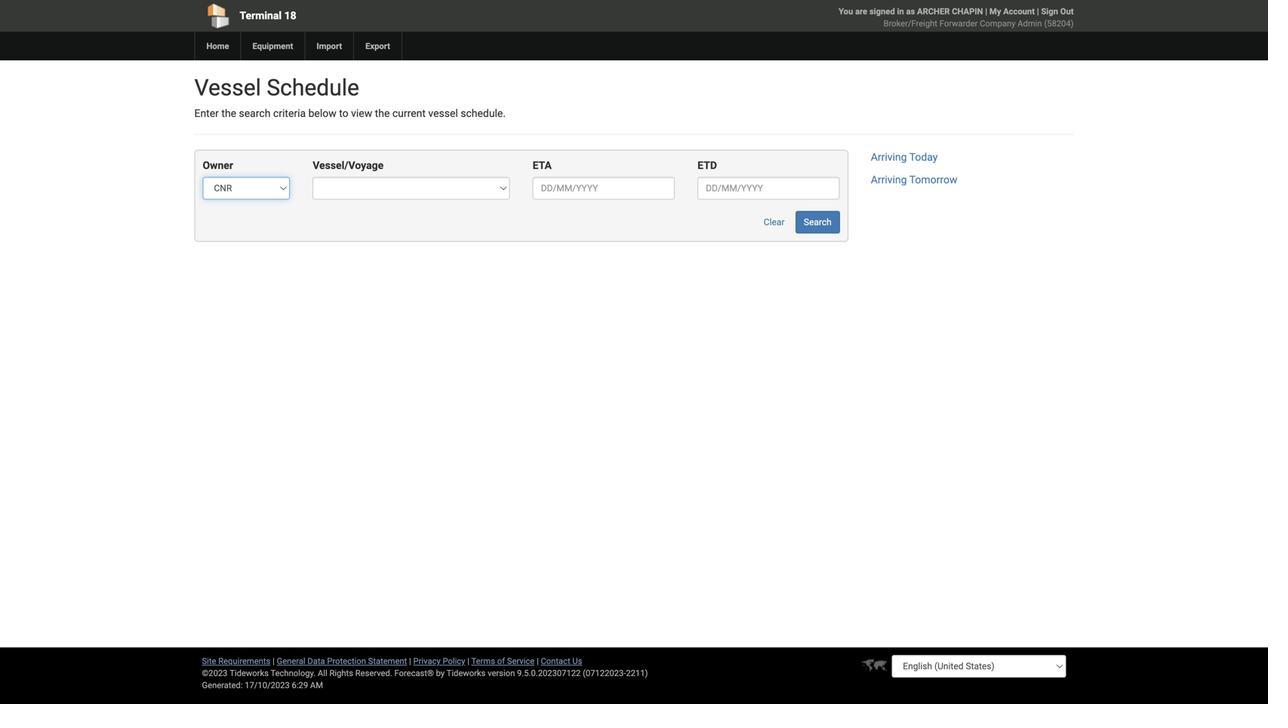 Task type: locate. For each thing, give the bounding box(es) containing it.
generated:
[[202, 681, 243, 691]]

today
[[910, 151, 938, 163]]

protection
[[327, 657, 366, 666]]

of
[[497, 657, 505, 666]]

us
[[573, 657, 583, 666]]

technology.
[[271, 669, 316, 679]]

rights
[[330, 669, 353, 679]]

0 horizontal spatial the
[[222, 107, 236, 120]]

| left sign
[[1037, 6, 1040, 16]]

site requirements | general data protection statement | privacy policy | terms of service | contact us ©2023 tideworks technology. all rights reserved. forecast® by tideworks version 9.5.0.202307122 (07122023-2211) generated: 17/10/2023 6:29 am
[[202, 657, 648, 691]]

17/10/2023
[[245, 681, 290, 691]]

the right "view" on the left top of page
[[375, 107, 390, 120]]

version
[[488, 669, 515, 679]]

home
[[207, 41, 229, 51]]

| up 9.5.0.202307122
[[537, 657, 539, 666]]

vessel
[[428, 107, 458, 120]]

1 vertical spatial arriving
[[871, 174, 907, 186]]

company
[[980, 19, 1016, 28]]

forwarder
[[940, 19, 978, 28]]

out
[[1061, 6, 1074, 16]]

import link
[[305, 32, 354, 60]]

arriving for arriving tomorrow
[[871, 174, 907, 186]]

0 vertical spatial arriving
[[871, 151, 907, 163]]

admin
[[1018, 19, 1043, 28]]

general data protection statement link
[[277, 657, 407, 666]]

export link
[[354, 32, 402, 60]]

equipment
[[253, 41, 293, 51]]

arriving down arriving today
[[871, 174, 907, 186]]

statement
[[368, 657, 407, 666]]

the
[[222, 107, 236, 120], [375, 107, 390, 120]]

the right enter
[[222, 107, 236, 120]]

terms of service link
[[472, 657, 535, 666]]

terms
[[472, 657, 495, 666]]

my
[[990, 6, 1002, 16]]

| up forecast®
[[409, 657, 411, 666]]

2211)
[[626, 669, 648, 679]]

site requirements link
[[202, 657, 271, 666]]

search
[[239, 107, 271, 120]]

9.5.0.202307122
[[517, 669, 581, 679]]

arriving up the arriving tomorrow link
[[871, 151, 907, 163]]

all
[[318, 669, 328, 679]]

arriving tomorrow link
[[871, 174, 958, 186]]

vessel schedule enter the search criteria below to view the current vessel schedule.
[[194, 74, 506, 120]]

data
[[308, 657, 325, 666]]

privacy policy link
[[413, 657, 466, 666]]

equipment link
[[241, 32, 305, 60]]

2 arriving from the top
[[871, 174, 907, 186]]

©2023 tideworks
[[202, 669, 269, 679]]

search
[[804, 217, 832, 228]]

reserved.
[[355, 669, 392, 679]]

terminal 18
[[240, 9, 297, 22]]

sign
[[1042, 6, 1059, 16]]

signed
[[870, 6, 895, 16]]

archer
[[918, 6, 950, 16]]

| left my
[[986, 6, 988, 16]]

am
[[310, 681, 323, 691]]

1 arriving from the top
[[871, 151, 907, 163]]

arriving tomorrow
[[871, 174, 958, 186]]

etd
[[698, 159, 717, 172]]

ETD text field
[[698, 177, 840, 200]]

home link
[[194, 32, 241, 60]]

account
[[1004, 6, 1035, 16]]

2 the from the left
[[375, 107, 390, 120]]

ETA text field
[[533, 177, 675, 200]]

eta
[[533, 159, 552, 172]]

|
[[986, 6, 988, 16], [1037, 6, 1040, 16], [273, 657, 275, 666], [409, 657, 411, 666], [468, 657, 470, 666], [537, 657, 539, 666]]

in
[[897, 6, 904, 16]]

arriving
[[871, 151, 907, 163], [871, 174, 907, 186]]

schedule
[[267, 74, 359, 101]]

1 horizontal spatial the
[[375, 107, 390, 120]]

to
[[339, 107, 349, 120]]

vessel
[[194, 74, 261, 101]]



Task type: vqa. For each thing, say whether or not it's contained in the screenshot.
the right the
yes



Task type: describe. For each thing, give the bounding box(es) containing it.
terminal 18 link
[[194, 0, 548, 32]]

terminal
[[240, 9, 282, 22]]

6:29
[[292, 681, 308, 691]]

(07122023-
[[583, 669, 626, 679]]

vessel/voyage
[[313, 159, 384, 172]]

view
[[351, 107, 372, 120]]

criteria
[[273, 107, 306, 120]]

export
[[366, 41, 390, 51]]

below
[[309, 107, 337, 120]]

general
[[277, 657, 306, 666]]

arriving for arriving today
[[871, 151, 907, 163]]

are
[[856, 6, 868, 16]]

service
[[507, 657, 535, 666]]

| left general
[[273, 657, 275, 666]]

sign out link
[[1042, 6, 1074, 16]]

arriving today link
[[871, 151, 938, 163]]

privacy
[[413, 657, 441, 666]]

enter
[[194, 107, 219, 120]]

chapin
[[952, 6, 984, 16]]

arriving today
[[871, 151, 938, 163]]

1 the from the left
[[222, 107, 236, 120]]

| up tideworks
[[468, 657, 470, 666]]

schedule.
[[461, 107, 506, 120]]

owner
[[203, 159, 233, 172]]

import
[[317, 41, 342, 51]]

contact
[[541, 657, 571, 666]]

clear button
[[756, 211, 793, 234]]

requirements
[[218, 657, 271, 666]]

tomorrow
[[910, 174, 958, 186]]

by
[[436, 669, 445, 679]]

my account link
[[990, 6, 1035, 16]]

forecast®
[[395, 669, 434, 679]]

search button
[[796, 211, 840, 234]]

current
[[393, 107, 426, 120]]

broker/freight
[[884, 19, 938, 28]]

(58204)
[[1045, 19, 1074, 28]]

site
[[202, 657, 216, 666]]

policy
[[443, 657, 466, 666]]

18
[[284, 9, 297, 22]]

you are signed in as archer chapin | my account | sign out broker/freight forwarder company admin (58204)
[[839, 6, 1074, 28]]

you
[[839, 6, 854, 16]]

contact us link
[[541, 657, 583, 666]]

as
[[907, 6, 915, 16]]

clear
[[764, 217, 785, 228]]

tideworks
[[447, 669, 486, 679]]



